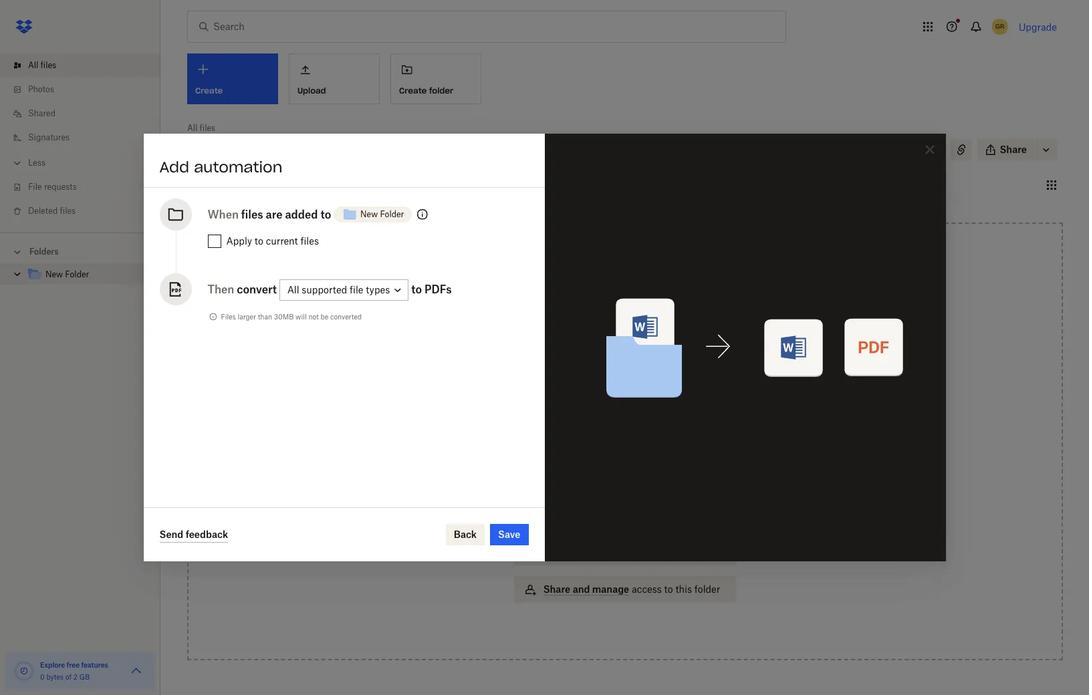 Task type: locate. For each thing, give the bounding box(es) containing it.
have
[[895, 144, 912, 155]]

1 horizontal spatial share
[[1000, 144, 1027, 155]]

this
[[676, 584, 692, 595]]

file
[[350, 284, 364, 296]]

0
[[40, 674, 45, 682]]

new folder
[[361, 209, 404, 219], [45, 270, 89, 280]]

photos link
[[11, 78, 161, 102]]

create
[[399, 85, 427, 96]]

save button
[[490, 524, 529, 546]]

when
[[208, 208, 239, 221]]

more ways to add content element
[[512, 436, 739, 617]]

1 vertical spatial folder
[[695, 584, 721, 595]]

share button
[[978, 139, 1035, 161]]

all files inside list item
[[28, 60, 56, 70]]

upgrade link
[[1019, 21, 1058, 32]]

you
[[879, 144, 892, 155]]

shared
[[28, 108, 56, 118]]

all up photos
[[28, 60, 38, 70]]

explore free features 0 bytes of 2 gb
[[40, 662, 108, 682]]

dropbox image
[[11, 13, 37, 40]]

request files
[[544, 546, 603, 558]]

0 vertical spatial new
[[361, 209, 378, 219]]

1 vertical spatial new
[[45, 270, 63, 280]]

0 vertical spatial all files link
[[11, 54, 161, 78]]

folder down folders "button"
[[65, 270, 89, 280]]

0 vertical spatial new folder
[[361, 209, 404, 219]]

1 horizontal spatial access
[[915, 144, 940, 155]]

share for share
[[1000, 144, 1027, 155]]

access right manage
[[632, 584, 662, 595]]

2 horizontal spatial all
[[287, 284, 299, 296]]

access inside more ways to add content element
[[632, 584, 662, 595]]

starred button
[[245, 174, 295, 196]]

the
[[598, 370, 612, 381]]

use
[[580, 370, 596, 381]]

new down folders
[[45, 270, 63, 280]]

files right the deleted
[[60, 206, 76, 216]]

share inside more ways to add content element
[[544, 584, 571, 595]]

button
[[653, 370, 682, 381]]

all inside dropdown button
[[287, 284, 299, 296]]

converted
[[330, 313, 362, 321]]

files
[[221, 313, 236, 321]]

apply to current files
[[226, 235, 319, 247]]

all files link up shared link
[[11, 54, 161, 78]]

apply
[[226, 235, 252, 247]]

to right apply
[[255, 235, 264, 247]]

0 horizontal spatial all files link
[[11, 54, 161, 78]]

all files up photos
[[28, 60, 56, 70]]

manage
[[592, 584, 630, 595]]

to right added
[[321, 208, 331, 221]]

save
[[498, 529, 521, 540]]

all files up add automation
[[187, 123, 215, 133]]

request files button
[[514, 539, 737, 566]]

share for share and manage access to this folder
[[544, 584, 571, 595]]

files up photos
[[41, 60, 56, 70]]

access button
[[514, 464, 737, 491]]

new inside button
[[361, 209, 378, 219]]

files right request
[[584, 546, 603, 558]]

add automation
[[160, 158, 283, 177]]

all files
[[28, 60, 56, 70], [187, 123, 215, 133]]

2 vertical spatial all
[[287, 284, 299, 296]]

features
[[81, 662, 108, 670]]

files left are
[[241, 208, 263, 221]]

automation
[[194, 158, 283, 177]]

folder right create
[[429, 85, 454, 96]]

pdfs
[[425, 283, 452, 296]]

1 vertical spatial share
[[544, 584, 571, 595]]

drop
[[568, 355, 591, 367]]

new folder inside button
[[361, 209, 404, 219]]

types
[[366, 284, 390, 296]]

to
[[321, 208, 331, 221], [255, 235, 264, 247], [411, 283, 422, 296], [637, 355, 647, 367], [665, 584, 673, 595]]

files are added to
[[241, 208, 331, 221]]

access right have
[[915, 144, 940, 155]]

0 horizontal spatial folder
[[429, 85, 454, 96]]

folder
[[429, 85, 454, 96], [695, 584, 721, 595]]

0 vertical spatial access
[[915, 144, 940, 155]]

list containing all files
[[0, 45, 161, 233]]

deleted
[[28, 206, 58, 216]]

0 horizontal spatial folder
[[65, 270, 89, 280]]

add
[[160, 158, 189, 177]]

request
[[544, 546, 581, 558]]

30mb
[[274, 313, 294, 321]]

back
[[454, 529, 477, 540]]

0 vertical spatial all
[[28, 60, 38, 70]]

0 horizontal spatial new folder
[[45, 270, 89, 280]]

files
[[41, 60, 56, 70], [200, 123, 215, 133], [60, 206, 76, 216], [241, 208, 263, 221], [301, 235, 319, 247], [593, 355, 612, 367], [584, 546, 603, 558]]

share inside button
[[1000, 144, 1027, 155]]

0 vertical spatial share
[[1000, 144, 1027, 155]]

files up add automation
[[200, 123, 215, 133]]

drop files here to upload, or use the 'upload' button
[[568, 355, 683, 381]]

to right the here
[[637, 355, 647, 367]]

all up files larger than 30mb will not be converted
[[287, 284, 299, 296]]

supported
[[302, 284, 347, 296]]

0 horizontal spatial new
[[45, 270, 63, 280]]

file requests
[[28, 182, 77, 192]]

0 vertical spatial folder
[[429, 85, 454, 96]]

feedback
[[186, 529, 228, 540]]

0 horizontal spatial access
[[632, 584, 662, 595]]

0 horizontal spatial share
[[544, 584, 571, 595]]

1 horizontal spatial new
[[361, 209, 378, 219]]

or
[[569, 370, 578, 381]]

1 horizontal spatial folder
[[380, 209, 404, 219]]

convert
[[237, 283, 277, 296]]

1 vertical spatial folder
[[65, 270, 89, 280]]

to left "pdfs"
[[411, 283, 422, 296]]

all up "add"
[[187, 123, 198, 133]]

new for new folder link
[[45, 270, 63, 280]]

folder for new folder link
[[65, 270, 89, 280]]

access
[[915, 144, 940, 155], [632, 584, 662, 595]]

0 horizontal spatial all files
[[28, 60, 56, 70]]

folder right this
[[695, 584, 721, 595]]

all files link up add automation
[[187, 122, 215, 135]]

1 vertical spatial access
[[632, 584, 662, 595]]

folders button
[[0, 241, 161, 262]]

1 horizontal spatial new folder
[[361, 209, 404, 219]]

new folder down folders "button"
[[45, 270, 89, 280]]

upgrade
[[1019, 21, 1058, 32]]

explore
[[40, 662, 65, 670]]

here
[[614, 355, 635, 367]]

and
[[573, 584, 590, 595]]

1 vertical spatial new folder
[[45, 270, 89, 280]]

folder inside button
[[380, 209, 404, 219]]

files up the
[[593, 355, 612, 367]]

folder left folder permissions icon
[[380, 209, 404, 219]]

new folder left folder permissions icon
[[361, 209, 404, 219]]

not
[[309, 313, 319, 321]]

1 vertical spatial all files link
[[187, 122, 215, 135]]

1 vertical spatial all files
[[187, 123, 215, 133]]

access for manage
[[632, 584, 662, 595]]

1 horizontal spatial folder
[[695, 584, 721, 595]]

files inside 'link'
[[60, 206, 76, 216]]

will
[[296, 313, 307, 321]]

list
[[0, 45, 161, 233]]

all files link
[[11, 54, 161, 78], [187, 122, 215, 135]]

0 vertical spatial all files
[[28, 60, 56, 70]]

0 vertical spatial folder
[[380, 209, 404, 219]]

1 horizontal spatial all
[[187, 123, 198, 133]]

all supported file types button
[[279, 280, 409, 301]]

be
[[321, 313, 329, 321]]

1 vertical spatial all
[[187, 123, 198, 133]]

less
[[28, 158, 46, 168]]

share
[[1000, 144, 1027, 155], [544, 584, 571, 595]]

folder
[[380, 209, 404, 219], [65, 270, 89, 280]]

new folder for new folder link
[[45, 270, 89, 280]]

folder inside create folder button
[[429, 85, 454, 96]]

deleted files
[[28, 206, 76, 216]]

1 horizontal spatial all files
[[187, 123, 215, 133]]

new left folder permissions icon
[[361, 209, 378, 219]]

0 horizontal spatial all
[[28, 60, 38, 70]]

new
[[361, 209, 378, 219], [45, 270, 63, 280]]



Task type: vqa. For each thing, say whether or not it's contained in the screenshot.
Create folder Button
yes



Task type: describe. For each thing, give the bounding box(es) containing it.
folder for new folder button
[[380, 209, 404, 219]]

to inside drop files here to upload, or use the 'upload' button
[[637, 355, 647, 367]]

all inside list item
[[28, 60, 38, 70]]

free
[[67, 662, 80, 670]]

photos
[[28, 84, 54, 94]]

file requests link
[[11, 175, 161, 199]]

share and manage access to this folder
[[544, 584, 721, 595]]

create folder
[[399, 85, 454, 96]]

'upload'
[[615, 370, 650, 381]]

create folder button
[[391, 54, 482, 104]]

than
[[258, 313, 272, 321]]

added
[[285, 208, 318, 221]]

import
[[544, 509, 575, 520]]

files inside button
[[584, 546, 603, 558]]

access for have
[[915, 144, 940, 155]]

current
[[266, 235, 298, 247]]

gb
[[79, 674, 90, 682]]

new folder link
[[27, 266, 150, 284]]

shared link
[[11, 102, 161, 126]]

requests
[[44, 182, 77, 192]]

send feedback button
[[160, 527, 228, 543]]

recents
[[198, 180, 229, 190]]

folders
[[29, 247, 59, 257]]

to left this
[[665, 584, 673, 595]]

all files list item
[[0, 54, 161, 78]]

access
[[544, 472, 577, 483]]

then
[[208, 283, 234, 296]]

to pdfs
[[411, 283, 452, 296]]

starred
[[255, 180, 284, 190]]

files inside drop files here to upload, or use the 'upload' button
[[593, 355, 612, 367]]

2
[[73, 674, 78, 682]]

files inside list item
[[41, 60, 56, 70]]

signatures
[[28, 132, 70, 142]]

1 horizontal spatial all files link
[[187, 122, 215, 135]]

add automation dialog
[[143, 134, 946, 562]]

less image
[[11, 157, 24, 170]]

new folder for new folder button
[[361, 209, 404, 219]]

larger
[[238, 313, 256, 321]]

all supported file types
[[287, 284, 390, 296]]

send feedback
[[160, 529, 228, 540]]

import button
[[514, 502, 737, 528]]

deleted files link
[[11, 199, 161, 223]]

are
[[266, 208, 283, 221]]

send
[[160, 529, 183, 540]]

file
[[28, 182, 42, 192]]

folder permissions image
[[415, 207, 431, 223]]

new folder button
[[334, 201, 412, 228]]

new for new folder button
[[361, 209, 378, 219]]

files larger than 30mb will not be converted
[[221, 313, 362, 321]]

quota usage element
[[13, 661, 35, 682]]

upload,
[[649, 355, 683, 367]]

recents button
[[187, 174, 239, 196]]

bytes
[[46, 674, 64, 682]]

files down added
[[301, 235, 319, 247]]

of
[[65, 674, 72, 682]]

only you have access
[[859, 144, 940, 155]]

folder inside more ways to add content element
[[695, 584, 721, 595]]

signatures link
[[11, 126, 161, 150]]

back button
[[446, 524, 485, 546]]

only
[[859, 144, 877, 155]]



